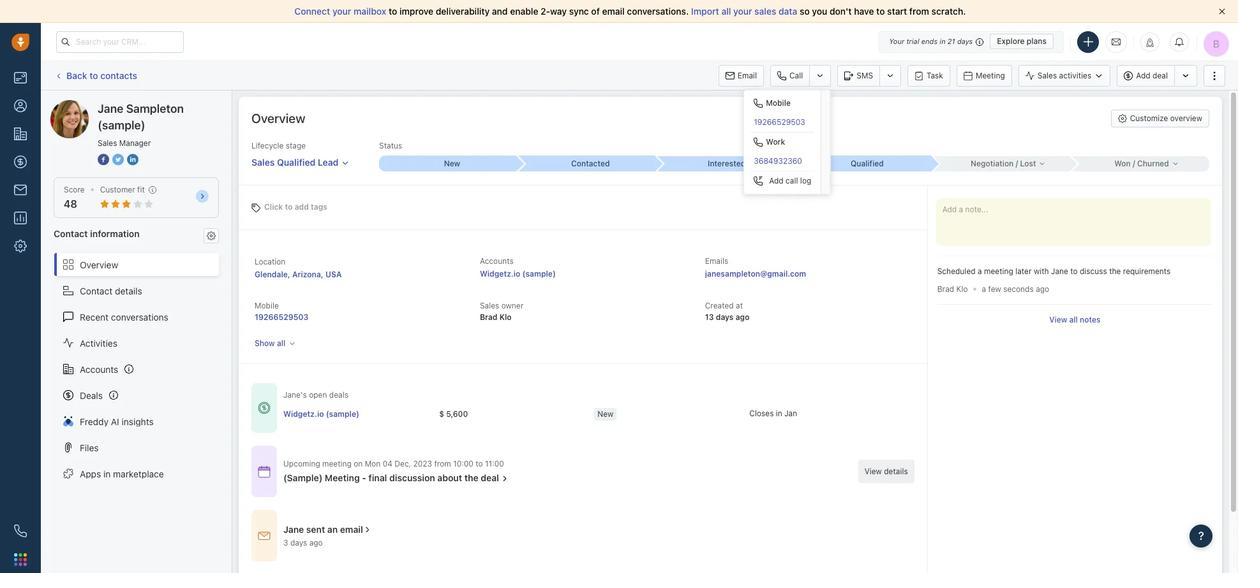 Task type: vqa. For each thing, say whether or not it's contained in the screenshot.
USA
yes



Task type: locate. For each thing, give the bounding box(es) containing it.
won / churned button
[[1071, 156, 1210, 171]]

sales inside sales owner brad klo
[[480, 301, 499, 311]]

klo down scheduled on the right top
[[956, 284, 968, 294]]

1 horizontal spatial from
[[910, 6, 929, 17]]

widgetz.io (sample) link up owner
[[480, 269, 556, 279]]

ago down the "with"
[[1036, 285, 1049, 294]]

so
[[800, 6, 810, 17]]

won / churned
[[1115, 159, 1169, 168]]

contact up recent
[[80, 286, 113, 297]]

1 vertical spatial add
[[769, 176, 784, 186]]

1 horizontal spatial add
[[1136, 71, 1151, 80]]

19266529503 link up show all at bottom left
[[255, 313, 308, 322]]

details for view details
[[884, 467, 908, 477]]

0 horizontal spatial meeting
[[325, 473, 360, 484]]

1 vertical spatial new
[[598, 410, 614, 419]]

2 horizontal spatial ago
[[1036, 285, 1049, 294]]

row containing closes in jan
[[283, 402, 905, 428]]

accounts up owner
[[480, 257, 514, 266]]

email right "of"
[[602, 6, 625, 17]]

of
[[591, 6, 600, 17]]

lead
[[318, 157, 339, 168]]

jane's open deals
[[283, 391, 348, 400]]

insights
[[122, 417, 154, 427]]

sampleton for jane sampleton (sample) sales manager
[[126, 102, 184, 116]]

overview up lifecycle stage
[[251, 111, 305, 126]]

0 vertical spatial 19266529503 link
[[744, 113, 821, 132]]

(sample)
[[144, 100, 181, 110], [98, 119, 145, 132], [522, 269, 556, 279], [326, 410, 359, 419]]

0 horizontal spatial klo
[[500, 313, 512, 322]]

(sample) down jane sampleton (sample)
[[98, 119, 145, 132]]

1 vertical spatial ago
[[736, 313, 750, 322]]

mobile for mobile 19266529503
[[255, 301, 279, 311]]

add
[[1136, 71, 1151, 80], [769, 176, 784, 186]]

ends
[[921, 37, 938, 45]]

in left jan
[[776, 409, 782, 419]]

new
[[444, 159, 460, 169], [598, 410, 614, 419]]

0 vertical spatial contact
[[54, 229, 88, 240]]

1 vertical spatial brad
[[480, 313, 498, 322]]

1 vertical spatial days
[[716, 313, 734, 322]]

1 vertical spatial view
[[865, 467, 882, 477]]

klo down owner
[[500, 313, 512, 322]]

days down "created"
[[716, 313, 734, 322]]

1 horizontal spatial details
[[884, 467, 908, 477]]

widgetz.io down jane's
[[283, 410, 324, 419]]

1 / from the left
[[1016, 159, 1018, 168]]

19266529503 up show all at bottom left
[[255, 313, 308, 322]]

click to add tags
[[264, 202, 327, 212]]

1 vertical spatial meeting
[[325, 473, 360, 484]]

0 vertical spatial widgetz.io
[[480, 269, 520, 279]]

19266529503 link up work at top
[[744, 113, 821, 132]]

container_wx8msf4aqz5i3rn1 image
[[258, 402, 271, 415], [258, 466, 271, 479], [363, 526, 372, 535], [258, 530, 271, 543]]

jane up 3
[[283, 525, 304, 536]]

add for add call log
[[769, 176, 784, 186]]

qualified
[[277, 157, 316, 168], [851, 159, 884, 169]]

0 horizontal spatial the
[[465, 473, 479, 484]]

deal left container_wx8msf4aqz5i3rn1 image
[[481, 473, 499, 484]]

0 vertical spatial ago
[[1036, 285, 1049, 294]]

contact for contact information
[[54, 229, 88, 240]]

0 vertical spatial add
[[1136, 71, 1151, 80]]

13
[[705, 313, 714, 322]]

1 horizontal spatial your
[[733, 6, 752, 17]]

meeting down "explore" at the right top of page
[[976, 71, 1005, 80]]

mobile down glendale,
[[255, 301, 279, 311]]

widgetz.io
[[480, 269, 520, 279], [283, 410, 324, 419]]

way
[[550, 6, 567, 17]]

1 horizontal spatial accounts
[[480, 257, 514, 266]]

the
[[1109, 267, 1121, 276], [465, 473, 479, 484]]

task
[[927, 71, 943, 80]]

/ left lost
[[1016, 159, 1018, 168]]

1 vertical spatial overview
[[80, 259, 118, 270]]

widgetz.io (sample)
[[283, 410, 359, 419]]

deals
[[80, 390, 103, 401]]

1 horizontal spatial deal
[[1153, 71, 1168, 80]]

explore
[[997, 36, 1025, 46]]

19266529503 link
[[744, 113, 821, 132], [255, 313, 308, 322]]

0 horizontal spatial view
[[865, 467, 882, 477]]

discuss
[[1080, 267, 1107, 276]]

(sample) down deals
[[326, 410, 359, 419]]

0 vertical spatial overview
[[251, 111, 305, 126]]

sent
[[306, 525, 325, 536]]

contact down 48
[[54, 229, 88, 240]]

1 horizontal spatial meeting
[[984, 267, 1013, 276]]

trial
[[907, 37, 919, 45]]

brad down accounts widgetz.io (sample)
[[480, 313, 498, 322]]

0 horizontal spatial days
[[290, 539, 307, 548]]

0 horizontal spatial 19266529503
[[255, 313, 308, 322]]

click
[[264, 202, 283, 212]]

1 vertical spatial all
[[1069, 315, 1078, 325]]

the right 'discuss'
[[1109, 267, 1121, 276]]

0 horizontal spatial qualified
[[277, 157, 316, 168]]

mobile inside mobile 19266529503
[[255, 301, 279, 311]]

mobile
[[766, 98, 791, 108], [255, 301, 279, 311]]

in left 21
[[940, 37, 946, 45]]

scheduled a meeting later with jane to discuss the requirements
[[937, 267, 1171, 276]]

0 vertical spatial view
[[1050, 315, 1067, 325]]

3 days ago
[[283, 539, 323, 548]]

1 horizontal spatial view
[[1050, 315, 1067, 325]]

add inside button
[[1136, 71, 1151, 80]]

0 vertical spatial from
[[910, 6, 929, 17]]

won
[[1115, 159, 1131, 168]]

1 horizontal spatial klo
[[956, 284, 968, 294]]

to left add
[[285, 202, 293, 212]]

0 horizontal spatial in
[[103, 469, 111, 480]]

view details
[[865, 467, 908, 477]]

status
[[379, 141, 402, 151]]

klo inside sales owner brad klo
[[500, 313, 512, 322]]

sales left the activities
[[1038, 71, 1057, 80]]

(sample) inside jane sampleton (sample) sales manager
[[98, 119, 145, 132]]

jane inside jane sampleton (sample) sales manager
[[98, 102, 123, 116]]

0 vertical spatial all
[[722, 6, 731, 17]]

meeting inside button
[[976, 71, 1005, 80]]

0 horizontal spatial widgetz.io
[[283, 410, 324, 419]]

email button
[[719, 65, 764, 86]]

1 horizontal spatial ago
[[736, 313, 750, 322]]

in right apps
[[103, 469, 111, 480]]

sampleton up manager
[[126, 102, 184, 116]]

1 vertical spatial details
[[884, 467, 908, 477]]

all left notes
[[1069, 315, 1078, 325]]

1 vertical spatial in
[[776, 409, 782, 419]]

19266529503
[[754, 117, 805, 127], [255, 313, 308, 322]]

customer
[[100, 185, 135, 195]]

(sample) up owner
[[522, 269, 556, 279]]

in inside "row"
[[776, 409, 782, 419]]

1 vertical spatial the
[[465, 473, 479, 484]]

view for view all notes
[[1050, 315, 1067, 325]]

(sample) meeting - final discussion about the deal
[[283, 473, 499, 484]]

in for apps in marketplace
[[103, 469, 111, 480]]

0 horizontal spatial details
[[115, 286, 142, 297]]

1 horizontal spatial widgetz.io
[[480, 269, 520, 279]]

contact details
[[80, 286, 142, 297]]

deal
[[1153, 71, 1168, 80], [481, 473, 499, 484]]

19266529503 up work at top
[[754, 117, 805, 127]]

overview
[[251, 111, 305, 126], [80, 259, 118, 270]]

1 vertical spatial widgetz.io
[[283, 410, 324, 419]]

5,600
[[446, 410, 468, 419]]

/ right won
[[1133, 159, 1135, 168]]

1 vertical spatial mobile
[[255, 301, 279, 311]]

meeting up few
[[984, 267, 1013, 276]]

all for view all notes
[[1069, 315, 1078, 325]]

all right import
[[722, 6, 731, 17]]

0 horizontal spatial deal
[[481, 473, 499, 484]]

meeting left on
[[322, 460, 352, 469]]

later
[[1016, 267, 1032, 276]]

container_wx8msf4aqz5i3rn1 image left upcoming
[[258, 466, 271, 479]]

jane for jane sampleton (sample) sales manager
[[98, 102, 123, 116]]

email right an at bottom left
[[340, 525, 363, 536]]

ago down at
[[736, 313, 750, 322]]

negotiation / lost
[[971, 159, 1036, 168]]

sales down lifecycle
[[251, 157, 275, 168]]

sampleton inside jane sampleton (sample) sales manager
[[126, 102, 184, 116]]

sms
[[857, 71, 873, 80]]

-
[[362, 473, 366, 484]]

1 vertical spatial 19266529503 link
[[255, 313, 308, 322]]

a
[[978, 267, 982, 276], [982, 285, 986, 294]]

brad klo
[[937, 284, 968, 294]]

0 vertical spatial klo
[[956, 284, 968, 294]]

closes in jan
[[750, 409, 797, 419]]

1 your from the left
[[333, 6, 351, 17]]

sales left owner
[[480, 301, 499, 311]]

0 horizontal spatial email
[[340, 525, 363, 536]]

0 horizontal spatial add
[[769, 176, 784, 186]]

2 vertical spatial all
[[277, 339, 285, 349]]

connect
[[295, 6, 330, 17]]

0 horizontal spatial new
[[444, 159, 460, 169]]

your left sales
[[733, 6, 752, 17]]

few
[[988, 285, 1001, 294]]

sampleton down 'contacts'
[[98, 100, 142, 110]]

on
[[354, 460, 363, 469]]

add call log
[[769, 176, 811, 186]]

meeting
[[976, 71, 1005, 80], [325, 473, 360, 484]]

all for show all
[[277, 339, 285, 349]]

jane for jane sampleton (sample)
[[76, 100, 96, 110]]

jane sampleton (sample) sales manager
[[98, 102, 184, 148]]

1 horizontal spatial 19266529503
[[754, 117, 805, 127]]

/ for lost
[[1016, 159, 1018, 168]]

0 horizontal spatial your
[[333, 6, 351, 17]]

accounts down activities
[[80, 364, 118, 375]]

1 vertical spatial accounts
[[80, 364, 118, 375]]

the down 10:00
[[465, 473, 479, 484]]

close image
[[1219, 8, 1226, 15]]

0 horizontal spatial ago
[[309, 539, 323, 548]]

from up about
[[434, 460, 451, 469]]

0 vertical spatial the
[[1109, 267, 1121, 276]]

add left "call"
[[769, 176, 784, 186]]

widgetz.io up owner
[[480, 269, 520, 279]]

mon
[[365, 460, 381, 469]]

a few seconds ago
[[982, 285, 1049, 294]]

to left 'discuss'
[[1071, 267, 1078, 276]]

notes
[[1080, 315, 1101, 325]]

2 your from the left
[[733, 6, 752, 17]]

0 horizontal spatial /
[[1016, 159, 1018, 168]]

add down what's new icon
[[1136, 71, 1151, 80]]

0 vertical spatial in
[[940, 37, 946, 45]]

0 vertical spatial accounts
[[480, 257, 514, 266]]

days
[[957, 37, 973, 45], [716, 313, 734, 322], [290, 539, 307, 548]]

1 horizontal spatial mobile
[[766, 98, 791, 108]]

0 vertical spatial meeting
[[976, 71, 1005, 80]]

widgetz.io (sample) link down open
[[283, 409, 359, 420]]

mobile down 'call' button
[[766, 98, 791, 108]]

0 horizontal spatial meeting
[[322, 460, 352, 469]]

days right 3
[[290, 539, 307, 548]]

0 vertical spatial mobile
[[766, 98, 791, 108]]

3684932360
[[754, 156, 802, 166]]

1 vertical spatial contact
[[80, 286, 113, 297]]

sales up facebook circled image
[[98, 139, 117, 148]]

from right the start
[[910, 6, 929, 17]]

1 vertical spatial widgetz.io (sample) link
[[283, 409, 359, 420]]

sync
[[569, 6, 589, 17]]

(sample) inside accounts widgetz.io (sample)
[[522, 269, 556, 279]]

1 horizontal spatial days
[[716, 313, 734, 322]]

Search your CRM... text field
[[56, 31, 184, 53]]

jane down back
[[76, 100, 96, 110]]

0 horizontal spatial mobile
[[255, 301, 279, 311]]

2 vertical spatial in
[[103, 469, 111, 480]]

sales qualified lead link
[[251, 151, 349, 169]]

(sample) up manager
[[144, 100, 181, 110]]

upcoming
[[283, 460, 320, 469]]

0 horizontal spatial 19266529503 link
[[255, 313, 308, 322]]

all
[[722, 6, 731, 17], [1069, 315, 1078, 325], [277, 339, 285, 349]]

your
[[889, 37, 905, 45]]

0 horizontal spatial all
[[277, 339, 285, 349]]

1 vertical spatial deal
[[481, 473, 499, 484]]

meeting down on
[[325, 473, 360, 484]]

your left mailbox
[[333, 6, 351, 17]]

jane right the "with"
[[1051, 267, 1068, 276]]

1 horizontal spatial brad
[[937, 284, 954, 294]]

days right 21
[[957, 37, 973, 45]]

call
[[790, 71, 803, 80]]

sales
[[755, 6, 776, 17]]

2 horizontal spatial all
[[1069, 315, 1078, 325]]

all right show
[[277, 339, 285, 349]]

2 vertical spatial days
[[290, 539, 307, 548]]

deal down what's new icon
[[1153, 71, 1168, 80]]

location
[[255, 257, 286, 267]]

add for add deal
[[1136, 71, 1151, 80]]

1 horizontal spatial email
[[602, 6, 625, 17]]

sampleton
[[98, 100, 142, 110], [126, 102, 184, 116]]

ago down sent
[[309, 539, 323, 548]]

0 vertical spatial new
[[444, 159, 460, 169]]

overview up contact details
[[80, 259, 118, 270]]

1 vertical spatial from
[[434, 460, 451, 469]]

0 horizontal spatial accounts
[[80, 364, 118, 375]]

0 vertical spatial widgetz.io (sample) link
[[480, 269, 556, 279]]

information
[[90, 229, 140, 240]]

2 / from the left
[[1133, 159, 1135, 168]]

0 vertical spatial email
[[602, 6, 625, 17]]

brad down scheduled on the right top
[[937, 284, 954, 294]]

0 vertical spatial days
[[957, 37, 973, 45]]

to left the start
[[876, 6, 885, 17]]

container_wx8msf4aqz5i3rn1 image right an at bottom left
[[363, 526, 372, 535]]

2023
[[413, 460, 432, 469]]

0 horizontal spatial from
[[434, 460, 451, 469]]

accounts for accounts widgetz.io (sample)
[[480, 257, 514, 266]]

mobile for mobile
[[766, 98, 791, 108]]

back to contacts link
[[54, 66, 138, 86]]

a left few
[[982, 285, 986, 294]]

accounts inside accounts widgetz.io (sample)
[[480, 257, 514, 266]]

0 vertical spatial 19266529503
[[754, 117, 805, 127]]

0 vertical spatial details
[[115, 286, 142, 297]]

contact
[[54, 229, 88, 240], [80, 286, 113, 297]]

won / churned link
[[1071, 156, 1210, 171]]

0 horizontal spatial brad
[[480, 313, 498, 322]]

jane down 'contacts'
[[98, 102, 123, 116]]

1 horizontal spatial /
[[1133, 159, 1135, 168]]

files
[[80, 443, 99, 454]]

send email image
[[1112, 36, 1121, 47]]

a right scheduled on the right top
[[978, 267, 982, 276]]

show all
[[255, 339, 285, 349]]

score 48
[[64, 185, 85, 210]]

jane for jane sent an email
[[283, 525, 304, 536]]

0 horizontal spatial widgetz.io (sample) link
[[283, 409, 359, 420]]

contact information
[[54, 229, 140, 240]]

row
[[283, 402, 905, 428]]



Task type: describe. For each thing, give the bounding box(es) containing it.
apps
[[80, 469, 101, 480]]

email
[[738, 71, 757, 80]]

(sample) for accounts widgetz.io (sample)
[[522, 269, 556, 279]]

1 horizontal spatial all
[[722, 6, 731, 17]]

overview
[[1170, 114, 1203, 123]]

what's new image
[[1146, 38, 1155, 47]]

view all notes link
[[1050, 315, 1101, 326]]

contacted link
[[518, 156, 656, 172]]

add
[[295, 202, 309, 212]]

0 horizontal spatial overview
[[80, 259, 118, 270]]

0 vertical spatial a
[[978, 267, 982, 276]]

facebook circled image
[[98, 153, 109, 167]]

score
[[64, 185, 85, 195]]

have
[[854, 6, 874, 17]]

1 horizontal spatial qualified
[[851, 159, 884, 169]]

glendale, arizona, usa link
[[255, 270, 342, 280]]

sales for sales qualified lead
[[251, 157, 275, 168]]

sales for sales owner brad klo
[[480, 301, 499, 311]]

to right back
[[90, 70, 98, 81]]

call link
[[770, 65, 810, 86]]

interested link
[[656, 156, 794, 171]]

container_wx8msf4aqz5i3rn1 image left widgetz.io (sample)
[[258, 402, 271, 415]]

recent conversations
[[80, 312, 168, 323]]

conversations.
[[627, 6, 689, 17]]

apps in marketplace
[[80, 469, 164, 480]]

improve
[[400, 6, 433, 17]]

seconds
[[1003, 285, 1034, 294]]

freshworks switcher image
[[14, 554, 27, 567]]

$ 5,600
[[439, 410, 468, 419]]

mailbox
[[354, 6, 386, 17]]

sales for sales activities
[[1038, 71, 1057, 80]]

deliverability
[[436, 6, 490, 17]]

1 horizontal spatial widgetz.io (sample) link
[[480, 269, 556, 279]]

widgetz.io inside "row"
[[283, 410, 324, 419]]

owner
[[502, 301, 524, 311]]

twitter circled image
[[112, 153, 124, 167]]

meeting button
[[957, 65, 1012, 86]]

mng settings image
[[207, 232, 216, 240]]

import
[[691, 6, 719, 17]]

(sample) inside "row"
[[326, 410, 359, 419]]

deals
[[329, 391, 348, 400]]

accounts for accounts
[[80, 364, 118, 375]]

1 vertical spatial 19266529503
[[255, 313, 308, 322]]

explore plans
[[997, 36, 1047, 46]]

upcoming meeting on mon 04 dec, 2023 from 10:00 to 11:00
[[283, 460, 504, 469]]

container_wx8msf4aqz5i3rn1 image
[[500, 475, 509, 484]]

janesampleton@gmail.com
[[705, 269, 806, 279]]

to right mailbox
[[389, 6, 397, 17]]

churned
[[1137, 159, 1169, 168]]

0 vertical spatial brad
[[937, 284, 954, 294]]

add deal
[[1136, 71, 1168, 80]]

at
[[736, 301, 743, 311]]

phone element
[[8, 519, 33, 544]]

2 horizontal spatial days
[[957, 37, 973, 45]]

connect your mailbox to improve deliverability and enable 2-way sync of email conversations. import all your sales data so you don't have to start from scratch.
[[295, 6, 966, 17]]

days inside created at 13 days ago
[[716, 313, 734, 322]]

in for closes in jan
[[776, 409, 782, 419]]

final
[[369, 473, 387, 484]]

sales inside jane sampleton (sample) sales manager
[[98, 139, 117, 148]]

and
[[492, 6, 508, 17]]

details for contact details
[[115, 286, 142, 297]]

qualified link
[[794, 156, 933, 172]]

3
[[283, 539, 288, 548]]

connect your mailbox link
[[295, 6, 389, 17]]

activities
[[80, 338, 117, 349]]

sms button
[[838, 65, 880, 86]]

view for view details
[[865, 467, 882, 477]]

usa
[[325, 270, 342, 280]]

04
[[383, 460, 393, 469]]

location glendale, arizona, usa
[[255, 257, 342, 280]]

1 vertical spatial a
[[982, 285, 986, 294]]

plans
[[1027, 36, 1047, 46]]

1 vertical spatial email
[[340, 525, 363, 536]]

phone image
[[14, 525, 27, 538]]

container_wx8msf4aqz5i3rn1 image left 3
[[258, 530, 271, 543]]

recent
[[80, 312, 109, 323]]

widgetz.io (sample) link inside "row"
[[283, 409, 359, 420]]

to left 11:00
[[476, 460, 483, 469]]

discussion
[[389, 473, 435, 484]]

interested
[[708, 159, 746, 168]]

customize overview
[[1130, 114, 1203, 123]]

data
[[779, 6, 797, 17]]

enable
[[510, 6, 538, 17]]

brad inside sales owner brad klo
[[480, 313, 498, 322]]

0 vertical spatial meeting
[[984, 267, 1013, 276]]

contact for contact details
[[80, 286, 113, 297]]

$
[[439, 410, 444, 419]]

open
[[309, 391, 327, 400]]

your trial ends in 21 days
[[889, 37, 973, 45]]

call button
[[770, 65, 810, 86]]

marketplace
[[113, 469, 164, 480]]

don't
[[830, 6, 852, 17]]

sampleton for jane sampleton (sample)
[[98, 100, 142, 110]]

scheduled
[[937, 267, 976, 276]]

accounts widgetz.io (sample)
[[480, 257, 556, 279]]

jan
[[785, 409, 797, 419]]

emails janesampleton@gmail.com
[[705, 257, 806, 279]]

1 vertical spatial meeting
[[322, 460, 352, 469]]

3684932360 link
[[744, 152, 821, 171]]

sales qualified lead
[[251, 157, 339, 168]]

negotiation / lost link
[[933, 156, 1071, 171]]

tags
[[311, 202, 327, 212]]

1 horizontal spatial overview
[[251, 111, 305, 126]]

widgetz.io inside accounts widgetz.io (sample)
[[480, 269, 520, 279]]

1 horizontal spatial the
[[1109, 267, 1121, 276]]

freddy
[[80, 417, 109, 427]]

deal inside the add deal button
[[1153, 71, 1168, 80]]

created
[[705, 301, 734, 311]]

(sample) for jane sampleton (sample)
[[144, 100, 181, 110]]

activities
[[1059, 71, 1092, 80]]

back to contacts
[[66, 70, 137, 81]]

contacts
[[100, 70, 137, 81]]

mobile 19266529503
[[255, 301, 308, 322]]

48
[[64, 199, 77, 210]]

linkedin circled image
[[127, 153, 139, 167]]

ago inside created at 13 days ago
[[736, 313, 750, 322]]

with
[[1034, 267, 1049, 276]]

11:00
[[485, 460, 504, 469]]

(sample) for jane sampleton (sample) sales manager
[[98, 119, 145, 132]]

/ for churned
[[1133, 159, 1135, 168]]

new link
[[379, 156, 518, 172]]

1 horizontal spatial new
[[598, 410, 614, 419]]

lost
[[1020, 159, 1036, 168]]

2 vertical spatial ago
[[309, 539, 323, 548]]

ai
[[111, 417, 119, 427]]

customize
[[1130, 114, 1168, 123]]

negotiation / lost button
[[933, 156, 1071, 171]]

sales owner brad klo
[[480, 301, 524, 322]]

task button
[[908, 65, 950, 86]]

closes
[[750, 409, 774, 419]]

conversations
[[111, 312, 168, 323]]

1 horizontal spatial 19266529503 link
[[744, 113, 821, 132]]

arizona,
[[292, 270, 323, 280]]



